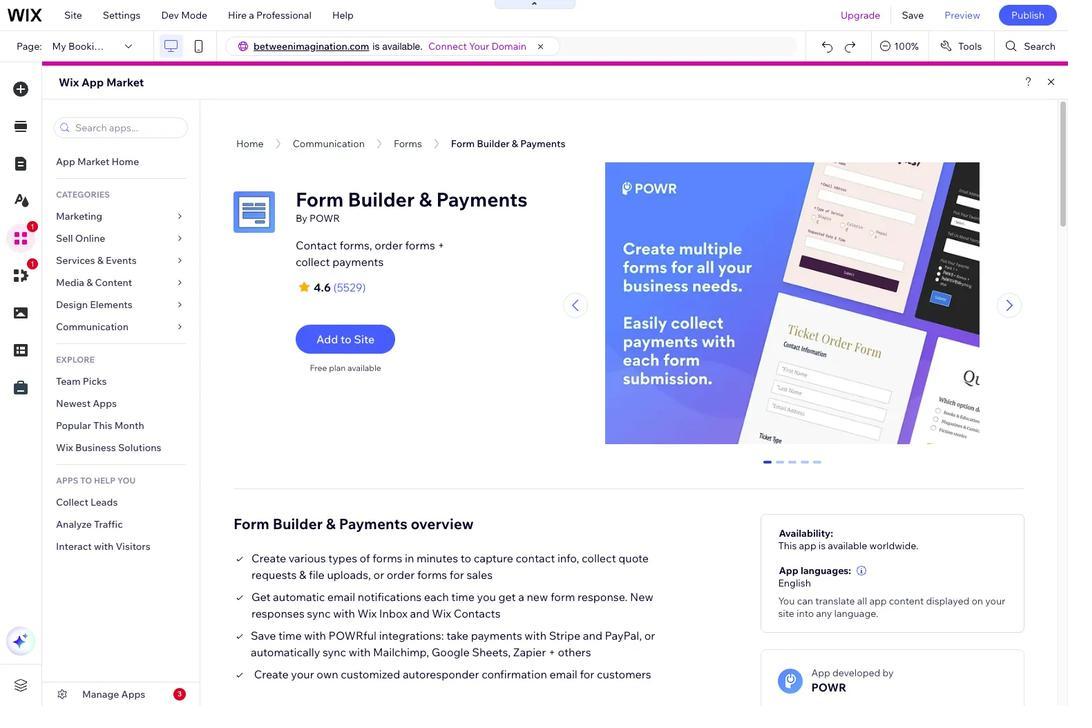 Task type: vqa. For each thing, say whether or not it's contained in the screenshot.
Solutions
yes



Task type: describe. For each thing, give the bounding box(es) containing it.
with up automatically
[[304, 629, 326, 643]]

0 horizontal spatial 3
[[178, 690, 182, 699]]

collect inside create various types of forms in minutes to capture contact info, collect quote requests & file uploads, or order forms for sales
[[582, 551, 616, 565]]

sell
[[56, 232, 73, 245]]

interact
[[56, 541, 92, 553]]

design elements
[[56, 299, 133, 311]]

in
[[405, 551, 414, 565]]

english you can translate all app content displayed on your site into any language.
[[779, 577, 1006, 620]]

0 vertical spatial 3
[[803, 461, 808, 472]]

your
[[469, 40, 490, 53]]

own
[[317, 667, 338, 681]]

builder for form builder & payments by powr
[[348, 187, 415, 212]]

preview button
[[935, 0, 991, 30]]

this for popular
[[93, 420, 112, 432]]

mailchimp,
[[373, 645, 429, 659]]

1 horizontal spatial communication
[[293, 138, 365, 150]]

app inside availability: this app is available worldwide.
[[799, 540, 817, 552]]

a inside get automatic email notifications each time you get a new form response. new responses sync with wix inbox and wix contacts
[[519, 590, 525, 604]]

sheets,
[[472, 645, 511, 659]]

powr inside app developed by powr
[[812, 681, 847, 694]]

plan
[[329, 363, 346, 373]]

apps for manage apps
[[121, 689, 145, 701]]

google
[[432, 645, 470, 659]]

0 horizontal spatial a
[[249, 9, 254, 21]]

design
[[56, 299, 88, 311]]

& inside create various types of forms in minutes to capture contact info, collect quote requests & file uploads, or order forms for sales
[[299, 568, 307, 582]]

2 form builder & payments  logo image from the top
[[234, 191, 275, 233]]

response.
[[578, 590, 628, 604]]

hire a professional
[[228, 9, 312, 21]]

)
[[363, 281, 366, 294]]

sell online
[[56, 232, 105, 245]]

to inside add to site button
[[341, 333, 352, 346]]

notifications
[[358, 590, 422, 604]]

+ inside save time with powrful integrations: take payments with stripe and paypal, or automatically sync with mailchimp, google sheets, zapier + others
[[549, 645, 556, 659]]

domain
[[492, 40, 527, 53]]

app for app market home
[[56, 156, 75, 168]]

1 form builder & payments  logo image from the top
[[234, 109, 259, 133]]

100%
[[895, 40, 919, 53]]

1 vertical spatial communication
[[56, 321, 131, 333]]

1 vertical spatial communication link
[[42, 316, 200, 338]]

with down powrful
[[349, 645, 371, 659]]

search
[[1025, 40, 1056, 53]]

2 vertical spatial forms
[[417, 568, 447, 582]]

order inside contact forms, order forms + collect payments
[[375, 238, 403, 252]]

dev mode
[[161, 9, 207, 21]]

worldwide.
[[870, 540, 919, 552]]

paypal,
[[605, 629, 642, 643]]

app market home link
[[42, 151, 200, 173]]

autoresponder
[[403, 667, 479, 681]]

free plan available
[[310, 363, 381, 373]]

stripe
[[549, 629, 581, 643]]

sell online link
[[42, 227, 200, 250]]

requests
[[252, 568, 297, 582]]

newest apps link
[[42, 393, 200, 415]]

form
[[551, 590, 575, 604]]

0
[[765, 461, 771, 472]]

collect leads
[[56, 496, 118, 509]]

minutes
[[417, 551, 458, 565]]

professional
[[256, 9, 312, 21]]

1 horizontal spatial for
[[580, 667, 595, 681]]

create various types of forms in minutes to capture contact info, collect quote requests & file uploads, or order forms for sales
[[252, 551, 649, 582]]

save button
[[892, 0, 935, 30]]

forms
[[394, 138, 422, 150]]

each
[[424, 590, 449, 604]]

email inside get automatic email notifications each time you get a new form response. new responses sync with wix inbox and wix contacts
[[328, 590, 355, 604]]

apps for newest apps
[[93, 397, 117, 410]]

form builder & payments  preview 0 image
[[606, 162, 980, 450]]

my
[[52, 40, 66, 53]]

with down traffic
[[94, 541, 114, 553]]

1 vertical spatial email
[[550, 667, 578, 681]]

mode
[[181, 9, 207, 21]]

leads
[[91, 496, 118, 509]]

search button
[[996, 31, 1069, 62]]

analyze
[[56, 518, 92, 531]]

0 vertical spatial site
[[64, 9, 82, 21]]

marketing
[[56, 210, 102, 223]]

forms inside contact forms, order forms + collect payments
[[405, 238, 435, 252]]

you
[[779, 595, 795, 607]]

1 horizontal spatial communication link
[[293, 138, 365, 150]]

100% button
[[873, 31, 929, 62]]

Search apps... field
[[71, 118, 183, 138]]

time inside get automatic email notifications each time you get a new form response. new responses sync with wix inbox and wix contacts
[[452, 590, 475, 604]]

help
[[94, 476, 115, 486]]

translate
[[816, 595, 856, 607]]

2 1 button from the top
[[6, 259, 38, 290]]

payments for form builder & payments  overview
[[339, 515, 408, 533]]

explore
[[56, 355, 95, 365]]

0 vertical spatial market
[[106, 75, 144, 89]]

team picks link
[[42, 371, 200, 393]]

form builder & payments  preview 1 image
[[980, 162, 1069, 450]]

time inside save time with powrful integrations: take payments with stripe and paypal, or automatically sync with mailchimp, google sheets, zapier + others
[[279, 629, 302, 643]]

powrful
[[329, 629, 377, 643]]

business
[[75, 442, 116, 454]]

marketing link
[[42, 205, 200, 227]]

+ inside contact forms, order forms + collect payments
[[438, 238, 445, 252]]

into
[[797, 607, 814, 620]]

wix business solutions link
[[42, 437, 200, 459]]

0 vertical spatial powr
[[282, 123, 312, 135]]

is available. connect your domain
[[373, 40, 527, 53]]

& inside the form builder & payments by powr
[[419, 187, 432, 212]]

connect
[[429, 40, 467, 53]]

customers
[[597, 667, 652, 681]]

events
[[106, 254, 137, 267]]

my bookings
[[52, 40, 111, 53]]

4.6 ( 5529 )
[[314, 281, 366, 294]]

file
[[309, 568, 325, 582]]

0 horizontal spatial your
[[291, 667, 314, 681]]

capture
[[474, 551, 514, 565]]

builder for form builder & payments  overview
[[273, 515, 323, 533]]

form for form builder & payments  overview
[[234, 515, 270, 533]]

services
[[56, 254, 95, 267]]

form for form builder & payments by powr
[[296, 187, 344, 212]]

market inside app market home link
[[77, 156, 109, 168]]

quote
[[619, 551, 649, 565]]

add
[[317, 333, 338, 346]]

analyze traffic link
[[42, 514, 200, 536]]

1 1 button from the top
[[6, 221, 38, 253]]

content
[[95, 277, 132, 289]]

tools
[[959, 40, 983, 53]]

create for create various types of forms in minutes to capture contact info, collect quote requests & file uploads, or order forms for sales
[[252, 551, 286, 565]]

language.
[[835, 607, 879, 620]]

save for save
[[902, 9, 924, 21]]

collect inside contact forms, order forms + collect payments
[[296, 255, 330, 269]]

1 for 1st 1 button from the top of the page
[[30, 223, 35, 231]]

month
[[114, 420, 144, 432]]

media & content
[[56, 277, 132, 289]]

and inside get automatic email notifications each time you get a new form response. new responses sync with wix inbox and wix contacts
[[410, 607, 430, 620]]

2 vertical spatial 1
[[778, 461, 783, 472]]



Task type: locate. For each thing, give the bounding box(es) containing it.
0 vertical spatial form
[[451, 138, 475, 150]]

all
[[858, 595, 868, 607]]

powr inside the form builder & payments by powr
[[310, 212, 340, 225]]

for
[[450, 568, 464, 582], [580, 667, 595, 681]]

3
[[803, 461, 808, 472], [178, 690, 182, 699]]

0 horizontal spatial available
[[348, 363, 381, 373]]

your left own at the bottom of the page
[[291, 667, 314, 681]]

1 vertical spatial builder
[[348, 187, 415, 212]]

1 vertical spatial +
[[549, 645, 556, 659]]

payments inside button
[[521, 138, 566, 150]]

0 vertical spatial create
[[252, 551, 286, 565]]

categories
[[56, 189, 110, 200]]

form for form builder & payments
[[451, 138, 475, 150]]

add to site
[[317, 333, 375, 346]]

0 vertical spatial save
[[902, 9, 924, 21]]

create inside create various types of forms in minutes to capture contact info, collect quote requests & file uploads, or order forms for sales
[[252, 551, 286, 565]]

is up languages:
[[819, 540, 826, 552]]

payments for form builder & payments
[[521, 138, 566, 150]]

1 horizontal spatial site
[[354, 333, 375, 346]]

apps
[[56, 476, 78, 486]]

1 button left media
[[6, 259, 38, 290]]

0 vertical spatial available
[[348, 363, 381, 373]]

1 horizontal spatial your
[[986, 595, 1006, 607]]

app up the app languages:
[[799, 540, 817, 552]]

apps
[[93, 397, 117, 410], [121, 689, 145, 701]]

a right get at the bottom
[[519, 590, 525, 604]]

0 horizontal spatial this
[[93, 420, 112, 432]]

0 vertical spatial payments
[[521, 138, 566, 150]]

builder inside the form builder & payments by powr
[[348, 187, 415, 212]]

sync up own at the bottom of the page
[[323, 645, 346, 659]]

powr
[[282, 123, 312, 135], [310, 212, 340, 225], [812, 681, 847, 694]]

1 vertical spatial home
[[112, 156, 139, 168]]

save down responses
[[251, 629, 276, 643]]

1 horizontal spatial collect
[[582, 551, 616, 565]]

1 vertical spatial 1 button
[[6, 259, 38, 290]]

time up contacts
[[452, 590, 475, 604]]

team picks
[[56, 375, 107, 388]]

5529
[[337, 281, 363, 294]]

app right the developed by powr icon
[[812, 667, 831, 679]]

various
[[289, 551, 326, 565]]

app
[[799, 540, 817, 552], [870, 595, 887, 607]]

0 vertical spatial home
[[236, 138, 264, 150]]

your right on at the bottom right of the page
[[986, 595, 1006, 607]]

0 horizontal spatial email
[[328, 590, 355, 604]]

payments
[[333, 255, 384, 269], [471, 629, 522, 643]]

1 horizontal spatial app
[[870, 595, 887, 607]]

betweenimagination.com
[[254, 40, 369, 53]]

save inside save button
[[902, 9, 924, 21]]

payments for collect
[[333, 255, 384, 269]]

1 vertical spatial form builder & payments  logo image
[[234, 191, 275, 233]]

0 vertical spatial payments
[[333, 255, 384, 269]]

1 horizontal spatial to
[[461, 551, 471, 565]]

1 horizontal spatial builder
[[348, 187, 415, 212]]

0 horizontal spatial collect
[[296, 255, 330, 269]]

1 for 1st 1 button from the bottom
[[30, 260, 35, 268]]

1 vertical spatial collect
[[582, 551, 616, 565]]

create down automatically
[[254, 667, 289, 681]]

info,
[[558, 551, 580, 565]]

0 horizontal spatial and
[[410, 607, 430, 620]]

popular this month
[[56, 420, 144, 432]]

market up categories
[[77, 156, 109, 168]]

1 horizontal spatial save
[[902, 9, 924, 21]]

+ down the form builder & payments by powr
[[438, 238, 445, 252]]

wix business solutions
[[56, 442, 162, 454]]

responses
[[252, 607, 305, 620]]

1 vertical spatial 1
[[30, 260, 35, 268]]

0 horizontal spatial communication link
[[42, 316, 200, 338]]

or
[[374, 568, 384, 582], [645, 629, 656, 643]]

1 horizontal spatial available
[[828, 540, 868, 552]]

collect
[[296, 255, 330, 269], [582, 551, 616, 565]]

1 vertical spatial order
[[387, 568, 415, 582]]

available right plan
[[348, 363, 381, 373]]

app market home
[[56, 156, 139, 168]]

publish
[[1012, 9, 1045, 21]]

1 horizontal spatial or
[[645, 629, 656, 643]]

apps up popular this month
[[93, 397, 117, 410]]

email
[[328, 590, 355, 604], [550, 667, 578, 681]]

design elements link
[[42, 294, 200, 316]]

help
[[332, 9, 354, 21]]

add to site button
[[296, 325, 396, 354]]

1 vertical spatial powr
[[310, 212, 340, 225]]

builder for form builder & payments
[[477, 138, 510, 150]]

and inside save time with powrful integrations: take payments with stripe and paypal, or automatically sync with mailchimp, google sheets, zapier + others
[[583, 629, 603, 643]]

uploads,
[[327, 568, 371, 582]]

to right add
[[341, 333, 352, 346]]

app inside app developed by powr
[[812, 667, 831, 679]]

1 left 2 on the bottom of the page
[[778, 461, 783, 472]]

3 right manage apps
[[178, 690, 182, 699]]

app languages:
[[779, 564, 852, 577]]

site
[[64, 9, 82, 21], [354, 333, 375, 346]]

is left available. on the left of the page
[[373, 41, 380, 52]]

3 left 4
[[803, 461, 808, 472]]

for inside create various types of forms in minutes to capture contact info, collect quote requests & file uploads, or order forms for sales
[[450, 568, 464, 582]]

0 vertical spatial builder
[[477, 138, 510, 150]]

app inside the english you can translate all app content displayed on your site into any language.
[[870, 595, 887, 607]]

collect leads link
[[42, 492, 200, 514]]

or inside create various types of forms in minutes to capture contact info, collect quote requests & file uploads, or order forms for sales
[[374, 568, 384, 582]]

newest apps
[[56, 397, 117, 410]]

app down bookings at the left top
[[82, 75, 104, 89]]

1 horizontal spatial time
[[452, 590, 475, 604]]

2 horizontal spatial builder
[[477, 138, 510, 150]]

media
[[56, 277, 84, 289]]

1 horizontal spatial +
[[549, 645, 556, 659]]

popular this month link
[[42, 415, 200, 437]]

0 vertical spatial order
[[375, 238, 403, 252]]

0 horizontal spatial builder
[[273, 515, 323, 533]]

form builder & payments  logo image left by
[[234, 191, 275, 233]]

apps right "manage"
[[121, 689, 145, 701]]

app for app developed by powr
[[812, 667, 831, 679]]

0 vertical spatial time
[[452, 590, 475, 604]]

this for availability:
[[779, 540, 797, 552]]

forms down minutes
[[417, 568, 447, 582]]

payments for take
[[471, 629, 522, 643]]

forms down the form builder & payments by powr
[[405, 238, 435, 252]]

team
[[56, 375, 81, 388]]

site up free plan available
[[354, 333, 375, 346]]

forms left in
[[373, 551, 403, 565]]

this
[[93, 420, 112, 432], [779, 540, 797, 552]]

available inside availability: this app is available worldwide.
[[828, 540, 868, 552]]

app up you
[[779, 564, 799, 577]]

4.6
[[314, 281, 331, 294]]

hire
[[228, 9, 247, 21]]

order down in
[[387, 568, 415, 582]]

app for app languages:
[[779, 564, 799, 577]]

wix down each
[[432, 607, 451, 620]]

1 vertical spatial site
[[354, 333, 375, 346]]

+ down stripe
[[549, 645, 556, 659]]

forms link
[[394, 138, 422, 150]]

1 vertical spatial forms
[[373, 551, 403, 565]]

with up powrful
[[333, 607, 355, 620]]

communication
[[293, 138, 365, 150], [56, 321, 131, 333]]

payments inside contact forms, order forms + collect payments
[[333, 255, 384, 269]]

a
[[249, 9, 254, 21], [519, 590, 525, 604]]

for left sales
[[450, 568, 464, 582]]

0 vertical spatial a
[[249, 9, 254, 21]]

1 left the services
[[30, 260, 35, 268]]

app right all
[[870, 595, 887, 607]]

app up categories
[[56, 156, 75, 168]]

0 vertical spatial +
[[438, 238, 445, 252]]

1 vertical spatial a
[[519, 590, 525, 604]]

collect down contact
[[296, 255, 330, 269]]

for down others
[[580, 667, 595, 681]]

2 horizontal spatial form
[[451, 138, 475, 150]]

order right forms,
[[375, 238, 403, 252]]

your inside the english you can translate all app content displayed on your site into any language.
[[986, 595, 1006, 607]]

1 button left sell
[[6, 221, 38, 253]]

builder inside button
[[477, 138, 510, 150]]

2 vertical spatial form
[[234, 515, 270, 533]]

automatically
[[251, 645, 320, 659]]

upgrade
[[841, 9, 881, 21]]

sync down automatic
[[307, 607, 331, 620]]

newest
[[56, 397, 91, 410]]

create your own customized autoresponder confirmation email for customers
[[254, 667, 652, 681]]

wix inside wix business solutions link
[[56, 442, 73, 454]]

available
[[348, 363, 381, 373], [828, 540, 868, 552]]

0 horizontal spatial communication
[[56, 321, 131, 333]]

0 vertical spatial collect
[[296, 255, 330, 269]]

2 vertical spatial powr
[[812, 681, 847, 694]]

order inside create various types of forms in minutes to capture contact info, collect quote requests & file uploads, or order forms for sales
[[387, 568, 415, 582]]

sync inside get automatic email notifications each time you get a new form response. new responses sync with wix inbox and wix contacts
[[307, 607, 331, 620]]

form
[[451, 138, 475, 150], [296, 187, 344, 212], [234, 515, 270, 533]]

overview
[[411, 515, 474, 533]]

1 vertical spatial payments
[[437, 187, 528, 212]]

1 vertical spatial this
[[779, 540, 797, 552]]

0 horizontal spatial time
[[279, 629, 302, 643]]

with inside get automatic email notifications each time you get a new form response. new responses sync with wix inbox and wix contacts
[[333, 607, 355, 620]]

wix down popular
[[56, 442, 73, 454]]

builder
[[477, 138, 510, 150], [348, 187, 415, 212], [273, 515, 323, 533]]

sync inside save time with powrful integrations: take payments with stripe and paypal, or automatically sync with mailchimp, google sheets, zapier + others
[[323, 645, 346, 659]]

payments down forms,
[[333, 255, 384, 269]]

is inside availability: this app is available worldwide.
[[819, 540, 826, 552]]

create for create your own customized autoresponder confirmation email for customers
[[254, 667, 289, 681]]

email down others
[[550, 667, 578, 681]]

collect right 'info,'
[[582, 551, 616, 565]]

1 horizontal spatial 3
[[803, 461, 808, 472]]

0 horizontal spatial to
[[341, 333, 352, 346]]

1 horizontal spatial this
[[779, 540, 797, 552]]

site inside button
[[354, 333, 375, 346]]

create up requests
[[252, 551, 286, 565]]

home link
[[236, 138, 264, 150]]

0 vertical spatial forms
[[405, 238, 435, 252]]

0 vertical spatial for
[[450, 568, 464, 582]]

or right paypal,
[[645, 629, 656, 643]]

available.
[[382, 41, 423, 52]]

is inside is available. connect your domain
[[373, 41, 380, 52]]

payments inside save time with powrful integrations: take payments with stripe and paypal, or automatically sync with mailchimp, google sheets, zapier + others
[[471, 629, 522, 643]]

1 vertical spatial 3
[[178, 690, 182, 699]]

to inside create various types of forms in minutes to capture contact info, collect quote requests & file uploads, or order forms for sales
[[461, 551, 471, 565]]

availability: this app is available worldwide.
[[779, 527, 919, 552]]

2 vertical spatial payments
[[339, 515, 408, 533]]

form up by
[[296, 187, 344, 212]]

of
[[360, 551, 370, 565]]

1 horizontal spatial payments
[[471, 629, 522, 643]]

manage
[[82, 689, 119, 701]]

0 horizontal spatial payments
[[333, 255, 384, 269]]

0 vertical spatial or
[[374, 568, 384, 582]]

visitors
[[116, 541, 151, 553]]

4
[[815, 461, 821, 472]]

form inside button
[[451, 138, 475, 150]]

confirmation
[[482, 667, 547, 681]]

1 vertical spatial to
[[461, 551, 471, 565]]

customized
[[341, 667, 400, 681]]

or inside save time with powrful integrations: take payments with stripe and paypal, or automatically sync with mailchimp, google sheets, zapier + others
[[645, 629, 656, 643]]

1 vertical spatial form
[[296, 187, 344, 212]]

save up the 100%
[[902, 9, 924, 21]]

0 vertical spatial sync
[[307, 607, 331, 620]]

0 vertical spatial and
[[410, 607, 430, 620]]

on
[[972, 595, 984, 607]]

1 vertical spatial market
[[77, 156, 109, 168]]

0 vertical spatial email
[[328, 590, 355, 604]]

online
[[75, 232, 105, 245]]

with up zapier
[[525, 629, 547, 643]]

payments inside the form builder & payments by powr
[[437, 187, 528, 212]]

market
[[106, 75, 144, 89], [77, 156, 109, 168]]

payments for form builder & payments by powr
[[437, 187, 528, 212]]

a right hire
[[249, 9, 254, 21]]

inbox
[[379, 607, 408, 620]]

time up automatically
[[279, 629, 302, 643]]

0 vertical spatial 1 button
[[6, 221, 38, 253]]

languages:
[[801, 564, 852, 577]]

media & content link
[[42, 272, 200, 294]]

market up the search apps... field
[[106, 75, 144, 89]]

0 horizontal spatial for
[[450, 568, 464, 582]]

0 horizontal spatial form
[[234, 515, 270, 533]]

wix left inbox
[[358, 607, 377, 620]]

0 horizontal spatial save
[[251, 629, 276, 643]]

0 horizontal spatial +
[[438, 238, 445, 252]]

this up the app languages:
[[779, 540, 797, 552]]

0 horizontal spatial is
[[373, 41, 380, 52]]

0 vertical spatial is
[[373, 41, 380, 52]]

to up sales
[[461, 551, 471, 565]]

this inside availability: this app is available worldwide.
[[779, 540, 797, 552]]

integrations:
[[379, 629, 444, 643]]

0 vertical spatial 1
[[30, 223, 35, 231]]

interact with visitors link
[[42, 536, 200, 558]]

1 horizontal spatial apps
[[121, 689, 145, 701]]

english
[[779, 577, 812, 589]]

developed by powr image
[[779, 669, 804, 694]]

site
[[779, 607, 795, 620]]

and down each
[[410, 607, 430, 620]]

free
[[310, 363, 327, 373]]

& inside button
[[512, 138, 519, 150]]

1 vertical spatial for
[[580, 667, 595, 681]]

wix down my
[[59, 75, 79, 89]]

form inside the form builder & payments by powr
[[296, 187, 344, 212]]

form builder & payments  logo image up home link
[[234, 109, 259, 133]]

0 horizontal spatial app
[[799, 540, 817, 552]]

1 left marketing
[[30, 223, 35, 231]]

0 horizontal spatial apps
[[93, 397, 117, 410]]

get
[[252, 590, 271, 604]]

email down uploads,
[[328, 590, 355, 604]]

save inside save time with powrful integrations: take payments with stripe and paypal, or automatically sync with mailchimp, google sheets, zapier + others
[[251, 629, 276, 643]]

save for save time with powrful integrations: take payments with stripe and paypal, or automatically sync with mailchimp, google sheets, zapier + others
[[251, 629, 276, 643]]

and up others
[[583, 629, 603, 643]]

form builder & payments by powr
[[296, 187, 528, 225]]

0 vertical spatial this
[[93, 420, 112, 432]]

or up notifications
[[374, 568, 384, 582]]

0 vertical spatial app
[[799, 540, 817, 552]]

form builder & payments
[[451, 138, 566, 150]]

payments up sheets,
[[471, 629, 522, 643]]

form builder & payments  logo image
[[234, 109, 259, 133], [234, 191, 275, 233]]

available up languages:
[[828, 540, 868, 552]]

1 horizontal spatial a
[[519, 590, 525, 604]]

1 vertical spatial and
[[583, 629, 603, 643]]

1 vertical spatial create
[[254, 667, 289, 681]]

form right forms link
[[451, 138, 475, 150]]

you
[[477, 590, 496, 604]]

site up my bookings
[[64, 9, 82, 21]]

0 horizontal spatial home
[[112, 156, 139, 168]]

1 horizontal spatial home
[[236, 138, 264, 150]]

1 vertical spatial app
[[870, 595, 887, 607]]

types
[[328, 551, 357, 565]]

1 button
[[6, 221, 38, 253], [6, 259, 38, 290]]

solutions
[[118, 442, 162, 454]]

save
[[902, 9, 924, 21], [251, 629, 276, 643]]

1 horizontal spatial form
[[296, 187, 344, 212]]

1 vertical spatial sync
[[323, 645, 346, 659]]

this up wix business solutions
[[93, 420, 112, 432]]

form up requests
[[234, 515, 270, 533]]

0 vertical spatial apps
[[93, 397, 117, 410]]



